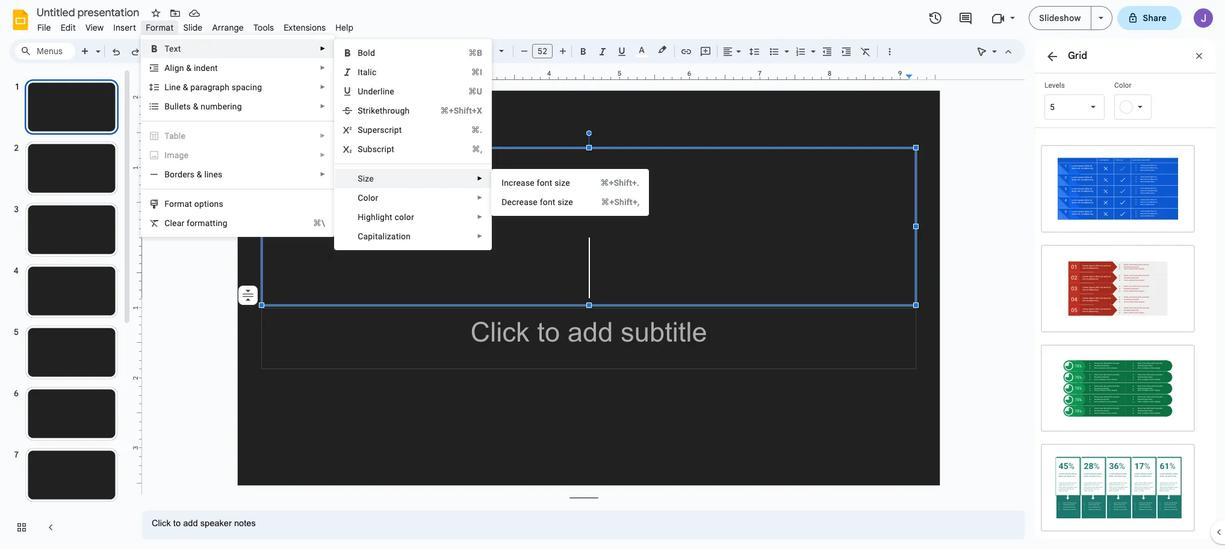 Task type: locate. For each thing, give the bounding box(es) containing it.
color down size o element
[[358, 193, 378, 203]]

menu item containing i
[[142, 146, 334, 165]]

&
[[186, 63, 192, 73], [183, 83, 188, 92], [193, 102, 199, 111], [197, 170, 202, 179]]

insert menu item
[[109, 20, 141, 35]]

image m element
[[165, 151, 192, 160]]

old
[[363, 48, 375, 58]]

subsc r ipt
[[358, 145, 394, 154]]

bullets & numbering t element
[[165, 102, 246, 111]]

Rename text field
[[33, 5, 146, 19]]

insert
[[113, 22, 136, 33]]

⌘period element
[[457, 124, 483, 136]]

menu item
[[142, 146, 334, 165]]

superscript s element
[[358, 125, 406, 135]]

►
[[320, 45, 326, 52], [320, 64, 326, 71], [320, 84, 326, 90], [320, 103, 326, 110], [320, 133, 326, 139], [320, 152, 326, 158], [320, 171, 326, 178], [477, 175, 483, 182], [477, 195, 483, 201], [477, 214, 483, 220], [477, 233, 483, 240]]

stri k ethrough
[[358, 106, 410, 116]]

highlight color image
[[656, 43, 669, 57]]

table 2 element
[[165, 131, 189, 141]]

grid section
[[1035, 39, 1216, 541]]

levels list box
[[1045, 81, 1105, 120]]

r
[[382, 145, 385, 154]]

text s element
[[165, 44, 185, 54]]

font up decrease font size d element
[[537, 178, 553, 188]]

mode and view toolbar
[[973, 39, 1018, 63]]

t
[[184, 102, 186, 111]]

ipt
[[385, 145, 394, 154]]

slide menu item
[[179, 20, 207, 35]]

0 horizontal spatial color
[[358, 193, 378, 203]]

ecrease
[[507, 198, 538, 207]]

Five rows of information with check marks and details. Accent color: #4285f4, close to cornflower blue. radio
[[1035, 139, 1202, 239]]

ncrease
[[504, 178, 535, 188]]

format down "star" checkbox
[[146, 22, 174, 33]]

i down b
[[358, 67, 360, 77]]

file menu item
[[33, 20, 56, 35]]

⌘\
[[313, 219, 325, 228]]

0 vertical spatial i
[[358, 67, 360, 77]]

highlight color h element
[[358, 213, 418, 222]]

menu bar
[[33, 16, 358, 36]]

1 vertical spatial i
[[165, 151, 167, 160]]

1 horizontal spatial i
[[358, 67, 360, 77]]

i left age
[[165, 151, 167, 160]]

stri
[[358, 106, 371, 116]]

format for format
[[146, 22, 174, 33]]

tools
[[254, 22, 274, 33]]

2 vertical spatial i
[[502, 178, 504, 188]]

b
[[358, 48, 363, 58]]

Five rows of information with arrow shape pointing rightward towards details. Accent color: #db4437, close to light red berry 1. radio
[[1035, 239, 1202, 339]]

c lear formatting
[[165, 219, 227, 228]]

view menu item
[[81, 20, 109, 35]]

numbering
[[201, 102, 242, 111]]

format options
[[165, 199, 223, 209]]

spacing
[[232, 83, 262, 92]]

line & paragraph spacing l element
[[165, 83, 266, 92]]

size up decrease font size d element
[[555, 178, 570, 188]]

bulle
[[165, 102, 184, 111]]

help menu item
[[331, 20, 358, 35]]

option group
[[1035, 128, 1216, 538]]

font down increase font size i element
[[540, 198, 556, 207]]

increase font size i element
[[502, 178, 574, 188]]

⌘+shift+x
[[441, 106, 483, 116]]

size for i ncrease font size
[[555, 178, 570, 188]]

2 horizontal spatial i
[[502, 178, 504, 188]]

color right levels list box
[[1115, 81, 1132, 90]]

& right ine
[[183, 83, 188, 92]]

k
[[371, 106, 375, 116]]

u
[[358, 87, 363, 96]]

0 vertical spatial color
[[1115, 81, 1132, 90]]

option inside grid application
[[239, 286, 258, 305]]

lign
[[170, 63, 184, 73]]

bulleted list menu image
[[782, 43, 790, 48]]

size
[[555, 178, 570, 188], [558, 198, 573, 207]]

format up the lear
[[165, 199, 192, 209]]

d ecrease font size
[[502, 198, 573, 207]]

0 vertical spatial font
[[537, 178, 553, 188]]

uperscript
[[363, 125, 402, 135]]

s
[[186, 102, 191, 111]]

subsc
[[358, 145, 382, 154]]

size down increase font size i element
[[558, 198, 573, 207]]

0 vertical spatial size
[[555, 178, 570, 188]]

color
[[1115, 81, 1132, 90], [358, 193, 378, 203]]

i up d
[[502, 178, 504, 188]]

table menu item
[[142, 126, 334, 146]]

a
[[165, 63, 170, 73]]

main toolbar
[[75, 0, 910, 342]]

1 vertical spatial size
[[558, 198, 573, 207]]

format
[[146, 22, 174, 33], [165, 199, 192, 209]]

c
[[165, 219, 170, 228]]

Font size text field
[[533, 44, 552, 58]]

⌘+shift+,
[[601, 198, 640, 207]]

slideshow button
[[1030, 6, 1092, 30]]

lines
[[204, 170, 223, 179]]

format inside menu item
[[146, 22, 174, 33]]

i
[[358, 67, 360, 77], [165, 151, 167, 160], [502, 178, 504, 188]]

& right s
[[193, 102, 199, 111]]

edit menu item
[[56, 20, 81, 35]]

underline u element
[[358, 87, 398, 96]]

s
[[358, 125, 363, 135]]

1 vertical spatial font
[[540, 198, 556, 207]]

1 horizontal spatial color
[[1115, 81, 1132, 90]]

Five rounded-edged rows of information with percentages and two columns of bulleted details. Accent color: #0f9d58, close to green 11. radio
[[1035, 339, 1202, 439]]

0 vertical spatial format
[[146, 22, 174, 33]]

⌘backslash element
[[299, 217, 325, 229]]

age
[[174, 151, 189, 160]]

u nderline
[[358, 87, 394, 96]]

capitalization 1 element
[[358, 232, 414, 242]]

color button
[[1115, 81, 1175, 120]]

menu
[[330, 0, 492, 504], [141, 35, 335, 237], [492, 169, 649, 216]]

numbered list menu image
[[808, 43, 816, 48]]

ighlight
[[364, 213, 393, 222]]

option
[[239, 286, 258, 305]]

size o element
[[358, 174, 378, 184]]

⌘+shift+x element
[[426, 105, 483, 117]]

1 vertical spatial color
[[358, 193, 378, 203]]

menu bar banner
[[0, 0, 1226, 550]]

5
[[1050, 102, 1055, 112]]

ine
[[169, 83, 181, 92]]

⌘+shift+.
[[601, 178, 640, 188]]

shrink text on overflow image
[[240, 287, 257, 304]]

menu bar containing file
[[33, 16, 358, 36]]

1 vertical spatial format
[[165, 199, 192, 209]]

subscript r element
[[358, 145, 398, 154]]

m
[[167, 151, 174, 160]]

menu bar inside menu bar banner
[[33, 16, 358, 36]]

navigation
[[0, 68, 133, 550]]

format options \ element
[[165, 199, 227, 209]]

font
[[537, 178, 553, 188], [540, 198, 556, 207]]

0 horizontal spatial i
[[165, 151, 167, 160]]

italic i element
[[358, 67, 380, 77]]

⌘.
[[472, 125, 483, 135]]

b old
[[358, 48, 375, 58]]



Task type: vqa. For each thing, say whether or not it's contained in the screenshot.
Help Slides improve r Element
no



Task type: describe. For each thing, give the bounding box(es) containing it.
levels
[[1045, 81, 1065, 90]]

formatting
[[187, 219, 227, 228]]

⌘u element
[[454, 86, 483, 98]]

borders
[[165, 170, 195, 179]]

size for d ecrease font size
[[558, 198, 573, 207]]

Menus field
[[15, 43, 75, 60]]

⌘b element
[[454, 47, 483, 59]]

⌘comma element
[[458, 143, 483, 155]]

h
[[358, 213, 364, 222]]

edit
[[61, 22, 76, 33]]

talic
[[360, 67, 377, 77]]

option group inside grid application
[[1035, 128, 1216, 538]]

grid application
[[0, 0, 1226, 550]]

arrange menu item
[[207, 20, 249, 35]]

share
[[1143, 13, 1167, 23]]

& left lines
[[197, 170, 202, 179]]

⌘u
[[468, 87, 483, 96]]

l ine & paragraph spacing
[[165, 83, 262, 92]]

i m age
[[165, 151, 189, 160]]

menu containing i
[[492, 169, 649, 216]]

presentation options image
[[1099, 17, 1104, 19]]

borders & lines q element
[[165, 170, 226, 179]]

strikethrough k element
[[358, 106, 413, 116]]

view
[[85, 22, 104, 33]]

table
[[165, 131, 186, 141]]

d
[[502, 198, 507, 207]]

color
[[395, 213, 414, 222]]

i for talic
[[358, 67, 360, 77]]

& right lign on the top of page
[[186, 63, 192, 73]]

s uperscript
[[358, 125, 402, 135]]

file
[[37, 22, 51, 33]]

i for ncrease
[[502, 178, 504, 188]]

font for ecrease
[[540, 198, 556, 207]]

extensions menu item
[[279, 20, 331, 35]]

nderline
[[363, 87, 394, 96]]

⌘,
[[472, 145, 483, 154]]

Font size field
[[532, 44, 558, 61]]

Five columns of information with percentages and arrows pointing down towards bulleted details. Accent color: #26a69a, close to green 11. radio
[[1035, 439, 1202, 538]]

⌘i
[[471, 67, 483, 77]]

share button
[[1118, 6, 1182, 30]]

decrease font size d element
[[502, 198, 577, 207]]

font for ncrease
[[537, 178, 553, 188]]

format menu item
[[141, 20, 179, 35]]

⌘b
[[469, 48, 483, 58]]

text
[[165, 44, 181, 54]]

help
[[336, 22, 354, 33]]

color inside dropdown button
[[1115, 81, 1132, 90]]

tools menu item
[[249, 20, 279, 35]]

paragraph
[[190, 83, 230, 92]]

slideshow
[[1040, 13, 1081, 23]]

Star checkbox
[[148, 5, 164, 22]]

size
[[358, 174, 374, 184]]

options
[[194, 199, 223, 209]]

menu containing text
[[141, 35, 335, 237]]

⌘+shift+period element
[[586, 177, 640, 189]]

slide
[[183, 22, 203, 33]]

menu containing b
[[330, 0, 492, 504]]

a lign & indent
[[165, 63, 218, 73]]

► inside "table" menu item
[[320, 133, 326, 139]]

ethrough
[[375, 106, 410, 116]]

format for format options
[[165, 199, 192, 209]]

borders & lines
[[165, 170, 223, 179]]

color d element
[[358, 193, 382, 203]]

grid
[[1068, 50, 1088, 62]]

i ncrease font size
[[502, 178, 570, 188]]

lear
[[170, 219, 185, 228]]

arrange
[[212, 22, 244, 33]]

clear formatting c element
[[165, 219, 231, 228]]

i for m
[[165, 151, 167, 160]]

i talic
[[358, 67, 377, 77]]

new slide with layout image
[[93, 43, 101, 48]]

⌘+shift+comma element
[[587, 196, 640, 208]]

text color image
[[635, 43, 649, 57]]

right margin image
[[906, 70, 940, 80]]

bold b element
[[358, 48, 379, 58]]

indent
[[194, 63, 218, 73]]

⌘i element
[[457, 66, 483, 78]]

align & indent a element
[[165, 63, 222, 73]]

extensions
[[284, 22, 326, 33]]

bulle t s & numbering
[[165, 102, 242, 111]]

h ighlight color
[[358, 213, 414, 222]]

navigation inside grid application
[[0, 68, 133, 550]]

line & paragraph spacing image
[[748, 43, 762, 60]]

capitalization
[[358, 232, 411, 242]]

l
[[165, 83, 169, 92]]



